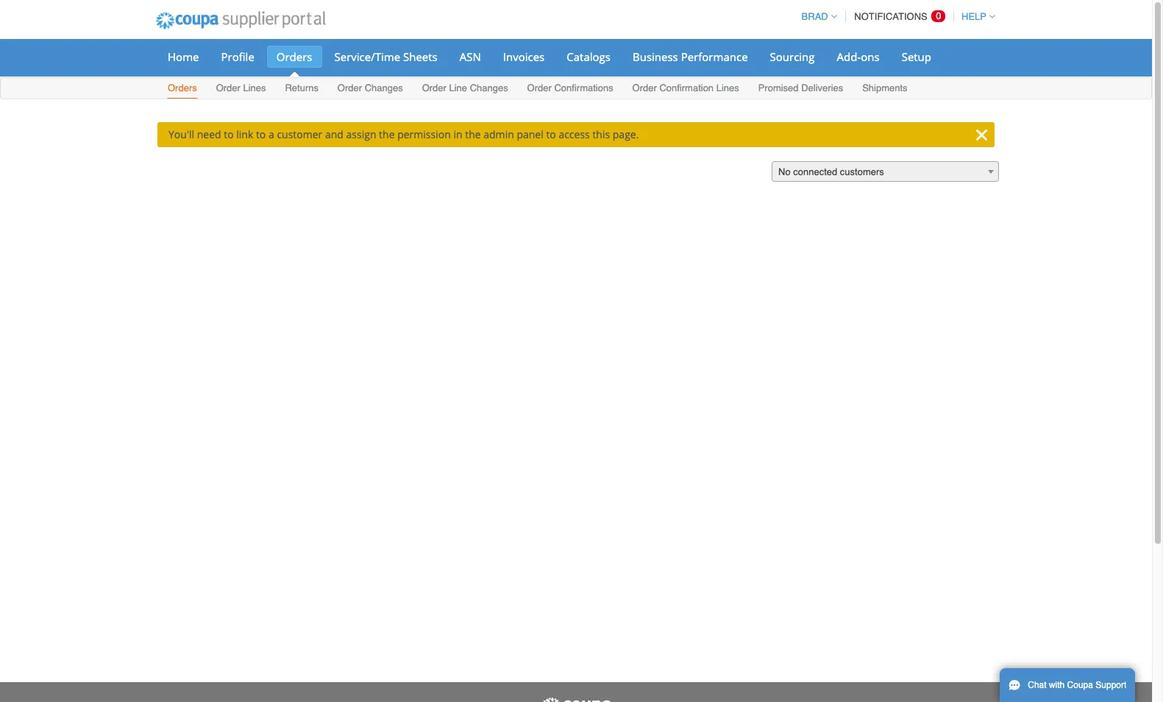 Task type: locate. For each thing, give the bounding box(es) containing it.
sheets
[[403, 49, 438, 64]]

orders link
[[267, 46, 322, 68], [167, 80, 198, 99]]

the right in
[[465, 127, 481, 141]]

coupa supplier portal image
[[146, 2, 335, 39], [540, 697, 613, 702]]

1 horizontal spatial changes
[[470, 82, 508, 93]]

to left link
[[224, 127, 234, 141]]

asn link
[[450, 46, 491, 68]]

navigation containing notifications 0
[[795, 2, 996, 31]]

ons
[[861, 49, 880, 64]]

order
[[216, 82, 241, 93], [338, 82, 362, 93], [422, 82, 447, 93], [528, 82, 552, 93], [633, 82, 657, 93]]

changes right line
[[470, 82, 508, 93]]

navigation
[[795, 2, 996, 31]]

order confirmations
[[528, 82, 614, 93]]

1 order from the left
[[216, 82, 241, 93]]

order lines
[[216, 82, 266, 93]]

orders up returns
[[277, 49, 313, 64]]

service/time sheets
[[335, 49, 438, 64]]

5 order from the left
[[633, 82, 657, 93]]

0 vertical spatial coupa supplier portal image
[[146, 2, 335, 39]]

order changes
[[338, 82, 403, 93]]

business performance
[[633, 49, 748, 64]]

No connected customers text field
[[773, 162, 999, 183]]

order lines link
[[215, 80, 267, 99]]

add-
[[837, 49, 861, 64]]

service/time
[[335, 49, 401, 64]]

0 horizontal spatial orders
[[168, 82, 197, 93]]

order confirmations link
[[527, 80, 614, 99]]

1 horizontal spatial orders
[[277, 49, 313, 64]]

invoices link
[[494, 46, 555, 68]]

order confirmation lines
[[633, 82, 740, 93]]

order inside "link"
[[338, 82, 362, 93]]

business
[[633, 49, 679, 64]]

changes
[[365, 82, 403, 93], [470, 82, 508, 93]]

orders for leftmost orders 'link'
[[168, 82, 197, 93]]

order down service/time at the left top
[[338, 82, 362, 93]]

2 horizontal spatial to
[[546, 127, 556, 141]]

order for order lines
[[216, 82, 241, 93]]

permission
[[398, 127, 451, 141]]

orders link up returns
[[267, 46, 322, 68]]

you'll
[[169, 127, 194, 141]]

0 horizontal spatial to
[[224, 127, 234, 141]]

1 vertical spatial orders
[[168, 82, 197, 93]]

2 to from the left
[[256, 127, 266, 141]]

the
[[379, 127, 395, 141], [465, 127, 481, 141]]

order confirmation lines link
[[632, 80, 740, 99]]

0 vertical spatial orders link
[[267, 46, 322, 68]]

3 order from the left
[[422, 82, 447, 93]]

orders
[[277, 49, 313, 64], [168, 82, 197, 93]]

need
[[197, 127, 221, 141]]

service/time sheets link
[[325, 46, 447, 68]]

profile
[[221, 49, 255, 64]]

in
[[454, 127, 463, 141]]

0 horizontal spatial lines
[[243, 82, 266, 93]]

line
[[449, 82, 468, 93]]

order line changes
[[422, 82, 508, 93]]

lines down performance on the right top
[[717, 82, 740, 93]]

home
[[168, 49, 199, 64]]

brad link
[[795, 11, 838, 22]]

orders link down home link
[[167, 80, 198, 99]]

0 horizontal spatial orders link
[[167, 80, 198, 99]]

order down invoices 'link'
[[528, 82, 552, 93]]

catalogs link
[[557, 46, 621, 68]]

1 vertical spatial coupa supplier portal image
[[540, 697, 613, 702]]

asn
[[460, 49, 481, 64]]

order left line
[[422, 82, 447, 93]]

returns link
[[284, 80, 319, 99]]

to right panel
[[546, 127, 556, 141]]

0 vertical spatial orders
[[277, 49, 313, 64]]

1 horizontal spatial the
[[465, 127, 481, 141]]

4 order from the left
[[528, 82, 552, 93]]

order down business
[[633, 82, 657, 93]]

1 the from the left
[[379, 127, 395, 141]]

order line changes link
[[422, 80, 509, 99]]

2 order from the left
[[338, 82, 362, 93]]

to left a at the left top of page
[[256, 127, 266, 141]]

sourcing link
[[761, 46, 825, 68]]

profile link
[[212, 46, 264, 68]]

1 vertical spatial orders link
[[167, 80, 198, 99]]

no
[[779, 166, 791, 177]]

home link
[[158, 46, 209, 68]]

0 horizontal spatial changes
[[365, 82, 403, 93]]

setup link
[[893, 46, 942, 68]]

changes down service/time sheets
[[365, 82, 403, 93]]

help
[[962, 11, 987, 22]]

1 changes from the left
[[365, 82, 403, 93]]

order down profile
[[216, 82, 241, 93]]

to
[[224, 127, 234, 141], [256, 127, 266, 141], [546, 127, 556, 141]]

lines down profile link
[[243, 82, 266, 93]]

the right assign
[[379, 127, 395, 141]]

with
[[1050, 680, 1065, 691]]

0 horizontal spatial the
[[379, 127, 395, 141]]

1 horizontal spatial to
[[256, 127, 266, 141]]

1 horizontal spatial lines
[[717, 82, 740, 93]]

lines
[[243, 82, 266, 93], [717, 82, 740, 93]]

2 the from the left
[[465, 127, 481, 141]]

returns
[[285, 82, 319, 93]]

order for order confirmations
[[528, 82, 552, 93]]

orders down home link
[[168, 82, 197, 93]]

brad
[[802, 11, 829, 22]]

1 horizontal spatial orders link
[[267, 46, 322, 68]]



Task type: vqa. For each thing, say whether or not it's contained in the screenshot.
an
no



Task type: describe. For each thing, give the bounding box(es) containing it.
0 horizontal spatial coupa supplier portal image
[[146, 2, 335, 39]]

order changes link
[[337, 80, 404, 99]]

support
[[1096, 680, 1127, 691]]

deliveries
[[802, 82, 844, 93]]

customer
[[277, 127, 323, 141]]

admin
[[484, 127, 514, 141]]

you'll need to link to a customer and assign the permission in the admin panel to access this page.
[[169, 127, 639, 141]]

sourcing
[[770, 49, 815, 64]]

1 lines from the left
[[243, 82, 266, 93]]

1 to from the left
[[224, 127, 234, 141]]

chat with coupa support button
[[1000, 668, 1136, 702]]

and
[[325, 127, 344, 141]]

No connected customers field
[[772, 161, 1000, 183]]

chat with coupa support
[[1029, 680, 1127, 691]]

add-ons link
[[828, 46, 890, 68]]

link
[[236, 127, 253, 141]]

promised
[[759, 82, 799, 93]]

catalogs
[[567, 49, 611, 64]]

changes inside "link"
[[365, 82, 403, 93]]

2 lines from the left
[[717, 82, 740, 93]]

shipments link
[[862, 80, 909, 99]]

promised deliveries
[[759, 82, 844, 93]]

order for order confirmation lines
[[633, 82, 657, 93]]

confirmation
[[660, 82, 714, 93]]

page.
[[613, 127, 639, 141]]

this
[[593, 127, 610, 141]]

order for order changes
[[338, 82, 362, 93]]

promised deliveries link
[[758, 80, 845, 99]]

coupa
[[1068, 680, 1094, 691]]

order for order line changes
[[422, 82, 447, 93]]

a
[[269, 127, 274, 141]]

performance
[[681, 49, 748, 64]]

business performance link
[[623, 46, 758, 68]]

panel
[[517, 127, 544, 141]]

setup
[[902, 49, 932, 64]]

assign
[[346, 127, 377, 141]]

shipments
[[863, 82, 908, 93]]

help link
[[956, 11, 996, 22]]

customers
[[841, 166, 885, 177]]

notifications 0
[[855, 10, 942, 22]]

0
[[937, 10, 942, 21]]

access
[[559, 127, 590, 141]]

1 horizontal spatial coupa supplier portal image
[[540, 697, 613, 702]]

add-ons
[[837, 49, 880, 64]]

no connected customers
[[779, 166, 885, 177]]

notifications
[[855, 11, 928, 22]]

orders for top orders 'link'
[[277, 49, 313, 64]]

2 changes from the left
[[470, 82, 508, 93]]

connected
[[794, 166, 838, 177]]

confirmations
[[555, 82, 614, 93]]

invoices
[[503, 49, 545, 64]]

chat
[[1029, 680, 1047, 691]]

3 to from the left
[[546, 127, 556, 141]]



